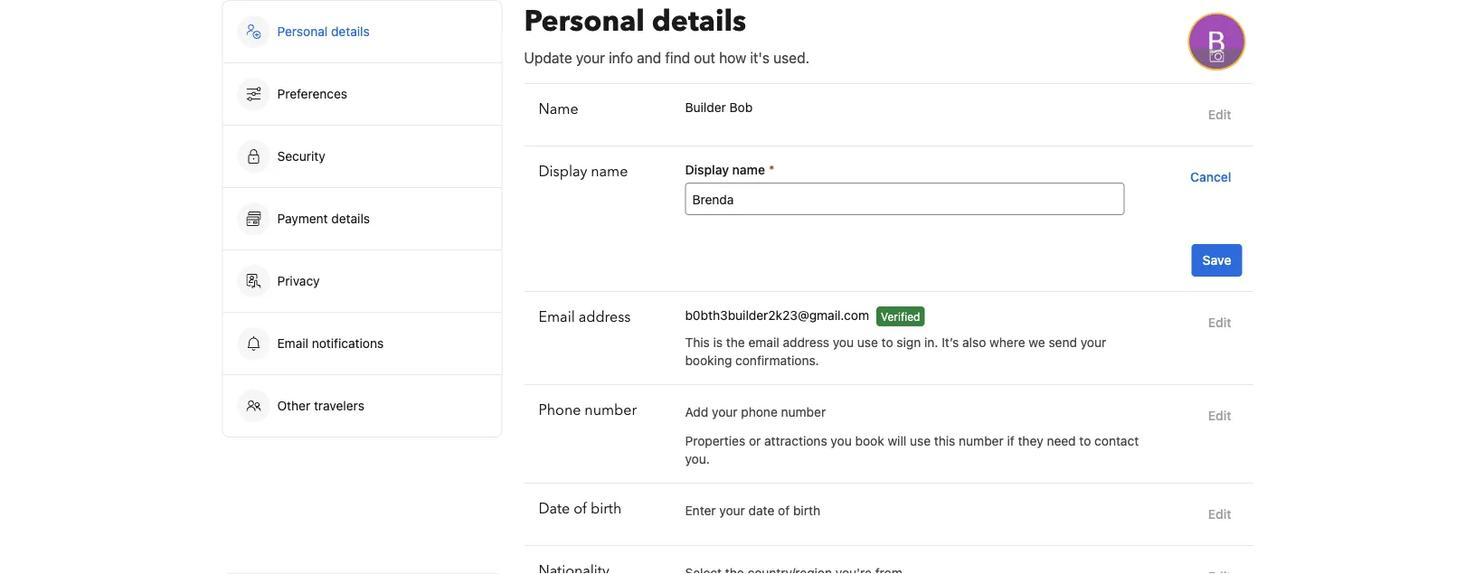 Task type: describe. For each thing, give the bounding box(es) containing it.
this
[[934, 434, 955, 449]]

the
[[726, 335, 745, 350]]

and
[[637, 49, 661, 66]]

edit button for address
[[1201, 307, 1239, 339]]

bob
[[729, 100, 753, 115]]

properties or attractions you book will use this number if they need to contact you.
[[685, 434, 1139, 467]]

b0bth3builder2k23@gmail.com
[[685, 308, 869, 323]]

0 horizontal spatial of
[[574, 499, 587, 519]]

email
[[748, 335, 779, 350]]

this is the email address you use to sign in. it's also where we send your booking confirmations.
[[685, 335, 1106, 368]]

also
[[962, 335, 986, 350]]

edit for address
[[1208, 315, 1231, 330]]

details for payment details
[[331, 211, 370, 226]]

your left date
[[719, 503, 745, 518]]

edit button for of
[[1201, 498, 1239, 531]]

display for display name
[[539, 162, 587, 182]]

builder
[[685, 100, 726, 115]]

notifications
[[312, 336, 384, 351]]

save button
[[1192, 244, 1242, 277]]

builder bob
[[685, 100, 753, 115]]

they
[[1018, 434, 1043, 449]]

add your phone number
[[685, 405, 826, 420]]

where
[[990, 335, 1025, 350]]

phone
[[741, 405, 778, 420]]

info
[[609, 49, 633, 66]]

1 horizontal spatial birth
[[793, 503, 820, 518]]

1 horizontal spatial number
[[781, 405, 826, 420]]

display name *
[[685, 162, 775, 177]]

attractions
[[764, 434, 827, 449]]

*
[[769, 162, 775, 177]]

email for email address
[[539, 308, 575, 327]]

how
[[719, 49, 746, 66]]

phone number
[[539, 401, 637, 421]]

it's
[[750, 49, 770, 66]]

confirmations.
[[735, 353, 819, 368]]

personal for personal details update your info and find out how it's used.
[[524, 2, 645, 41]]

date
[[749, 503, 775, 518]]

your inside this is the email address you use to sign in. it's also where we send your booking confirmations.
[[1081, 335, 1106, 350]]

preferences
[[277, 86, 347, 101]]

you inside properties or attractions you book will use this number if they need to contact you.
[[831, 434, 852, 449]]

you inside this is the email address you use to sign in. it's also where we send your booking confirmations.
[[833, 335, 854, 350]]

need
[[1047, 434, 1076, 449]]

send
[[1049, 335, 1077, 350]]

find
[[665, 49, 690, 66]]

privacy link
[[223, 251, 502, 312]]

1 edit button from the top
[[1201, 99, 1239, 131]]

travelers
[[314, 398, 364, 413]]

security link
[[223, 126, 502, 187]]

edit button for number
[[1201, 400, 1239, 432]]

edit for number
[[1208, 408, 1231, 423]]

update
[[524, 49, 572, 66]]

properties
[[685, 434, 745, 449]]

we
[[1029, 335, 1045, 350]]

other
[[277, 398, 310, 413]]

or
[[749, 434, 761, 449]]



Task type: vqa. For each thing, say whether or not it's contained in the screenshot.
Enter your password "password field"
no



Task type: locate. For each thing, give the bounding box(es) containing it.
0 vertical spatial you
[[833, 335, 854, 350]]

1 vertical spatial address
[[783, 335, 829, 350]]

it's
[[942, 335, 959, 350]]

1 horizontal spatial address
[[783, 335, 829, 350]]

4 edit from the top
[[1208, 507, 1231, 522]]

0 horizontal spatial address
[[579, 308, 631, 327]]

save
[[1203, 253, 1231, 268]]

out
[[694, 49, 715, 66]]

details for personal details
[[331, 24, 370, 39]]

other travelers link
[[223, 375, 502, 437]]

0 horizontal spatial display
[[539, 162, 587, 182]]

1 horizontal spatial use
[[910, 434, 931, 449]]

0 vertical spatial address
[[579, 308, 631, 327]]

address inside this is the email address you use to sign in. it's also where we send your booking confirmations.
[[783, 335, 829, 350]]

address
[[579, 308, 631, 327], [783, 335, 829, 350]]

email address
[[539, 308, 631, 327]]

personal details link
[[223, 1, 502, 62]]

date of birth
[[539, 499, 622, 519]]

edit button
[[1201, 99, 1239, 131], [1201, 307, 1239, 339], [1201, 400, 1239, 432], [1201, 498, 1239, 531]]

of
[[574, 499, 587, 519], [778, 503, 790, 518]]

personal up update
[[524, 2, 645, 41]]

email for email notifications
[[277, 336, 308, 351]]

number left if
[[959, 434, 1004, 449]]

1 vertical spatial you
[[831, 434, 852, 449]]

details inside personal details update your info and find out how it's used.
[[652, 2, 746, 41]]

name
[[539, 99, 578, 119]]

0 horizontal spatial email
[[277, 336, 308, 351]]

personal
[[524, 2, 645, 41], [277, 24, 328, 39]]

to left 'sign' at the right bottom
[[882, 335, 893, 350]]

1 horizontal spatial personal
[[524, 2, 645, 41]]

1 horizontal spatial display
[[685, 162, 729, 177]]

0 horizontal spatial name
[[591, 162, 628, 182]]

0 horizontal spatial to
[[882, 335, 893, 350]]

use right will
[[910, 434, 931, 449]]

is
[[713, 335, 723, 350]]

display for display name *
[[685, 162, 729, 177]]

display
[[539, 162, 587, 182], [685, 162, 729, 177]]

add
[[685, 405, 708, 420]]

privacy
[[277, 274, 320, 289]]

you
[[833, 335, 854, 350], [831, 434, 852, 449]]

to inside properties or attractions you book will use this number if they need to contact you.
[[1079, 434, 1091, 449]]

your inside personal details update your info and find out how it's used.
[[576, 49, 605, 66]]

sign
[[897, 335, 921, 350]]

number right the phone
[[585, 401, 637, 421]]

name for display name
[[591, 162, 628, 182]]

use left 'sign' at the right bottom
[[857, 335, 878, 350]]

security
[[277, 149, 325, 164]]

you.
[[685, 452, 710, 467]]

personal inside personal details update your info and find out how it's used.
[[524, 2, 645, 41]]

verified
[[881, 310, 920, 323]]

email notifications link
[[223, 313, 502, 374]]

payment details
[[277, 211, 373, 226]]

1 vertical spatial to
[[1079, 434, 1091, 449]]

use inside properties or attractions you book will use this number if they need to contact you.
[[910, 434, 931, 449]]

cancel button
[[1183, 161, 1239, 194]]

booking
[[685, 353, 732, 368]]

0 horizontal spatial number
[[585, 401, 637, 421]]

your left info
[[576, 49, 605, 66]]

personal details
[[277, 24, 370, 39]]

if
[[1007, 434, 1015, 449]]

1 display from the left
[[539, 162, 587, 182]]

email notifications
[[277, 336, 384, 351]]

birth
[[591, 499, 622, 519], [793, 503, 820, 518]]

to
[[882, 335, 893, 350], [1079, 434, 1091, 449]]

personal inside personal details link
[[277, 24, 328, 39]]

1 horizontal spatial to
[[1079, 434, 1091, 449]]

1 name from the left
[[591, 162, 628, 182]]

use inside this is the email address you use to sign in. it's also where we send your booking confirmations.
[[857, 335, 878, 350]]

display down "builder"
[[685, 162, 729, 177]]

1 vertical spatial email
[[277, 336, 308, 351]]

enter
[[685, 503, 716, 518]]

to inside this is the email address you use to sign in. it's also where we send your booking confirmations.
[[882, 335, 893, 350]]

details up out
[[652, 2, 746, 41]]

0 vertical spatial to
[[882, 335, 893, 350]]

your right 'add'
[[712, 405, 738, 420]]

1 edit from the top
[[1208, 107, 1231, 122]]

other travelers
[[277, 398, 364, 413]]

2 edit button from the top
[[1201, 307, 1239, 339]]

edit
[[1208, 107, 1231, 122], [1208, 315, 1231, 330], [1208, 408, 1231, 423], [1208, 507, 1231, 522]]

2 edit from the top
[[1208, 315, 1231, 330]]

details up preferences link
[[331, 24, 370, 39]]

in.
[[924, 335, 938, 350]]

preferences link
[[223, 63, 502, 125]]

email
[[539, 308, 575, 327], [277, 336, 308, 351]]

payment details link
[[223, 188, 502, 250]]

payment
[[277, 211, 328, 226]]

details for personal details update your info and find out how it's used.
[[652, 2, 746, 41]]

use for phone number
[[910, 434, 931, 449]]

to right 'need'
[[1079, 434, 1091, 449]]

name
[[591, 162, 628, 182], [732, 162, 765, 177]]

will
[[888, 434, 906, 449]]

you left book
[[831, 434, 852, 449]]

3 edit from the top
[[1208, 408, 1231, 423]]

personal details update your info and find out how it's used.
[[524, 2, 809, 66]]

0 horizontal spatial birth
[[591, 499, 622, 519]]

2 horizontal spatial number
[[959, 434, 1004, 449]]

1 vertical spatial use
[[910, 434, 931, 449]]

this
[[685, 335, 710, 350]]

2 display from the left
[[685, 162, 729, 177]]

None field
[[685, 183, 1125, 215]]

details
[[652, 2, 746, 41], [331, 24, 370, 39], [331, 211, 370, 226]]

0 horizontal spatial personal
[[277, 24, 328, 39]]

your right send
[[1081, 335, 1106, 350]]

1 horizontal spatial of
[[778, 503, 790, 518]]

use for email address
[[857, 335, 878, 350]]

display name
[[539, 162, 628, 182]]

number inside properties or attractions you book will use this number if they need to contact you.
[[959, 434, 1004, 449]]

book
[[855, 434, 884, 449]]

date
[[539, 499, 570, 519]]

3 edit button from the top
[[1201, 400, 1239, 432]]

edit for of
[[1208, 507, 1231, 522]]

name for display name *
[[732, 162, 765, 177]]

number up attractions
[[781, 405, 826, 420]]

contact
[[1095, 434, 1139, 449]]

personal up preferences
[[277, 24, 328, 39]]

display down name
[[539, 162, 587, 182]]

use
[[857, 335, 878, 350], [910, 434, 931, 449]]

1 horizontal spatial name
[[732, 162, 765, 177]]

used.
[[773, 49, 809, 66]]

details right payment
[[331, 211, 370, 226]]

your
[[576, 49, 605, 66], [1081, 335, 1106, 350], [712, 405, 738, 420], [719, 503, 745, 518]]

personal for personal details
[[277, 24, 328, 39]]

2 name from the left
[[732, 162, 765, 177]]

1 horizontal spatial email
[[539, 308, 575, 327]]

0 vertical spatial use
[[857, 335, 878, 350]]

you left 'sign' at the right bottom
[[833, 335, 854, 350]]

number
[[585, 401, 637, 421], [781, 405, 826, 420], [959, 434, 1004, 449]]

cancel
[[1190, 170, 1231, 185]]

0 vertical spatial email
[[539, 308, 575, 327]]

0 horizontal spatial use
[[857, 335, 878, 350]]

phone
[[539, 401, 581, 421]]

4 edit button from the top
[[1201, 498, 1239, 531]]

enter your date of birth
[[685, 503, 820, 518]]



